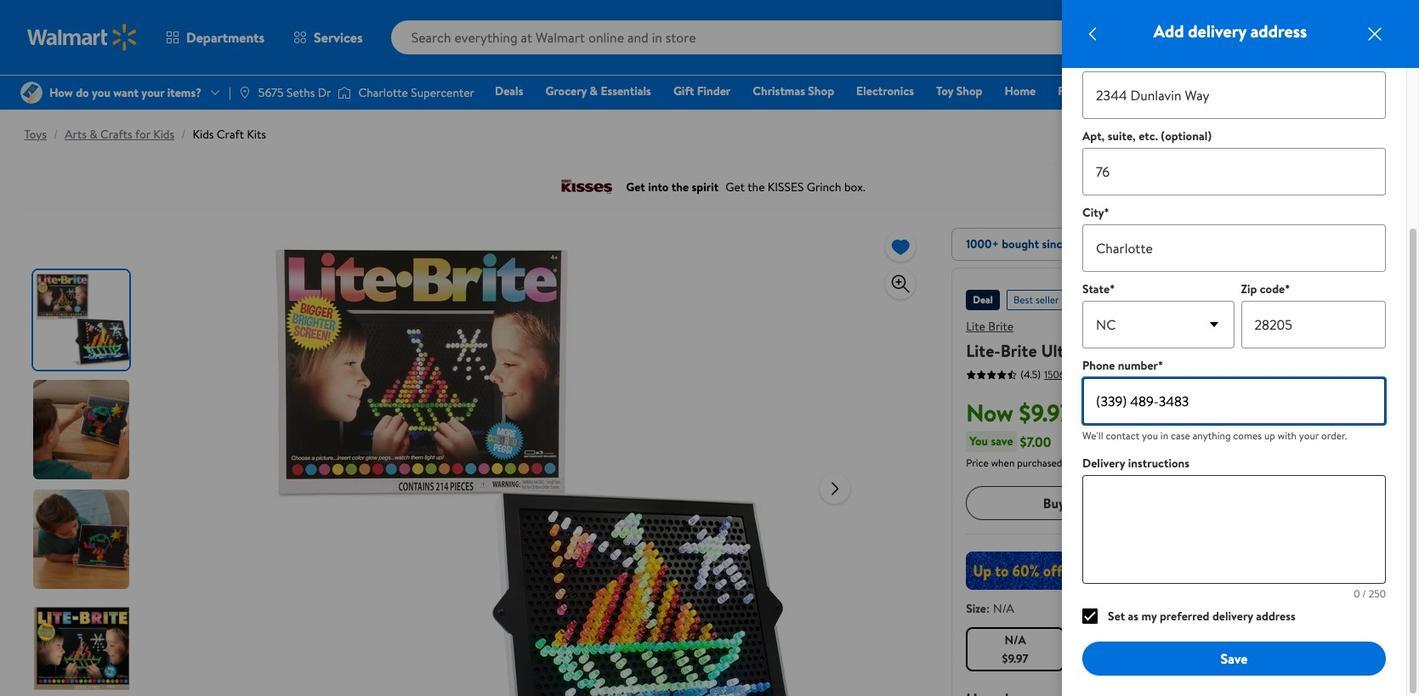 Task type: vqa. For each thing, say whether or not it's contained in the screenshot.
City*
yes



Task type: locate. For each thing, give the bounding box(es) containing it.
$9.97 inside size list
[[1002, 651, 1029, 668]]

& right the "arts"
[[90, 126, 97, 143]]

contact
[[1106, 429, 1140, 443]]

1 horizontal spatial gift
[[1120, 83, 1141, 100]]

$9.97
[[1020, 396, 1073, 430], [1002, 651, 1029, 668]]

save
[[991, 433, 1014, 450]]

2 horizontal spatial /
[[1363, 587, 1367, 601]]

add
[[1154, 20, 1184, 43]]

1 horizontal spatial kids
[[193, 126, 214, 143]]

1000+
[[966, 236, 999, 253]]

1000+ bought since yesterday
[[966, 236, 1122, 253]]

lite
[[966, 318, 986, 335]]

number*
[[1118, 357, 1164, 374]]

kids right for
[[153, 126, 175, 143]]

1 vertical spatial delivery
[[1213, 608, 1254, 625]]

comes
[[1234, 429, 1262, 443]]

0 vertical spatial delivery
[[1188, 20, 1247, 43]]

n/a $9.97
[[1002, 632, 1029, 668]]

we'll contact you in case anything comes up with your order.
[[1083, 429, 1348, 443]]

add delivery address
[[1154, 20, 1308, 43]]

shop right toy
[[957, 83, 983, 100]]

lite-
[[966, 339, 1001, 362]]

None text field
[[1083, 71, 1386, 119]]

fashion
[[1058, 83, 1098, 100]]

0 horizontal spatial &
[[90, 126, 97, 143]]

/ right for
[[181, 126, 186, 143]]

city*
[[1083, 204, 1110, 221]]

0 horizontal spatial kids
[[153, 126, 175, 143]]

1 vertical spatial n/a
[[1005, 632, 1026, 649]]

back image
[[1083, 24, 1103, 44]]

christmas
[[753, 83, 805, 100]]

0
[[1354, 587, 1360, 601]]

/ left the "arts"
[[54, 126, 58, 143]]

Delivery instructions text field
[[1083, 475, 1386, 584]]

1 kids from the left
[[153, 126, 175, 143]]

online
[[1065, 456, 1092, 470]]

/ inside add delivery address dialog
[[1363, 587, 1367, 601]]

cards
[[1143, 83, 1174, 100]]

gift cards link
[[1112, 82, 1181, 100]]

Zip code* text field
[[1241, 301, 1386, 349]]

suite,
[[1108, 128, 1136, 145]]

1 vertical spatial brite
[[1001, 339, 1037, 362]]

state*
[[1083, 281, 1115, 298]]

2 gift from the left
[[1120, 83, 1141, 100]]

0 / 250
[[1354, 587, 1386, 601]]

up to sixty percent off deals. shop now. image
[[966, 552, 1381, 590]]

deal
[[973, 293, 993, 307]]

as
[[1128, 608, 1139, 625]]

size
[[966, 601, 987, 618]]

close panel image
[[1365, 24, 1386, 44]]

0 horizontal spatial gift
[[674, 83, 694, 100]]

0 horizontal spatial shop
[[808, 83, 835, 100]]

n/a right : at the bottom right
[[993, 601, 1015, 618]]

set
[[1108, 608, 1126, 625]]

kids craft kits link
[[193, 126, 266, 143]]

/ right 0
[[1363, 587, 1367, 601]]

phone number*
[[1083, 357, 1164, 374]]

gift left finder
[[674, 83, 694, 100]]

1 horizontal spatial shop
[[957, 83, 983, 100]]

apt, suite, etc. (optional)
[[1083, 128, 1212, 145]]

gift cards
[[1120, 83, 1174, 100]]

toy shop link
[[929, 82, 990, 100]]

0 horizontal spatial /
[[54, 126, 58, 143]]

delivery up save
[[1213, 608, 1254, 625]]

arts & crafts for kids link
[[65, 126, 175, 143]]

for
[[135, 126, 150, 143]]

kids
[[153, 126, 175, 143], [193, 126, 214, 143]]

1 horizontal spatial &
[[590, 83, 598, 100]]

shop for toy shop
[[957, 83, 983, 100]]

yesterday
[[1072, 236, 1122, 253]]

seller
[[1036, 293, 1060, 307]]

toys
[[24, 126, 47, 143]]

2 kids from the left
[[193, 126, 214, 143]]

(4.5) 1506 reviews
[[1021, 367, 1101, 382]]

& inside grocery & essentials link
[[590, 83, 598, 100]]

fashion link
[[1051, 82, 1105, 100]]

0 vertical spatial $9.97
[[1020, 396, 1073, 430]]

gift left cards
[[1120, 83, 1141, 100]]

& right grocery
[[590, 83, 598, 100]]

since
[[1042, 236, 1069, 253]]

deals link
[[487, 82, 531, 100]]

1 shop from the left
[[808, 83, 835, 100]]

$9.97 down size : n/a
[[1002, 651, 1029, 668]]

reviews
[[1068, 367, 1101, 381]]

kids left craft
[[193, 126, 214, 143]]

1 vertical spatial &
[[90, 126, 97, 143]]

address
[[1251, 20, 1308, 43], [1257, 608, 1296, 625]]

delivery
[[1188, 20, 1247, 43], [1213, 608, 1254, 625]]

Walmart Site-Wide search field
[[391, 20, 1132, 54]]

walmart image
[[27, 24, 138, 51]]

learn more about strikethrough prices image
[[1114, 411, 1127, 424]]

brite up (4.5)
[[1001, 339, 1037, 362]]

brite
[[989, 318, 1014, 335], [1001, 339, 1037, 362]]

buy now
[[1043, 494, 1093, 513]]

add delivery address dialog
[[1062, 0, 1420, 697]]

1 gift from the left
[[674, 83, 694, 100]]

you
[[1142, 429, 1158, 443]]

brite right lite
[[989, 318, 1014, 335]]

1 vertical spatial $9.97
[[1002, 651, 1029, 668]]

preferred
[[1160, 608, 1210, 625]]

0 vertical spatial &
[[590, 83, 598, 100]]

$9.97 for now $9.97
[[1020, 396, 1073, 430]]

28
[[1385, 18, 1396, 32]]

shop right christmas
[[808, 83, 835, 100]]

Phone number* telephone field
[[1083, 378, 1386, 425]]

gift for gift cards
[[1120, 83, 1141, 100]]

Apt, suite, etc. (optional) text field
[[1083, 148, 1386, 196]]

christmas shop link
[[745, 82, 842, 100]]

your
[[1300, 429, 1319, 443]]

(4.5)
[[1021, 367, 1041, 382]]

legal information image
[[1095, 456, 1109, 470]]

delivery
[[1083, 455, 1126, 472]]

gift
[[674, 83, 694, 100], [1120, 83, 1141, 100]]

buy now button
[[966, 487, 1170, 521]]

order.
[[1322, 429, 1348, 443]]

purchased
[[1017, 456, 1063, 470]]

delivery right add
[[1188, 20, 1247, 43]]

we'll
[[1083, 429, 1104, 443]]

$9.97 up $7.00
[[1020, 396, 1073, 430]]

n/a
[[993, 601, 1015, 618], [1005, 632, 1026, 649]]

/
[[54, 126, 58, 143], [181, 126, 186, 143], [1363, 587, 1367, 601]]

n/a down size : n/a
[[1005, 632, 1026, 649]]

2 shop from the left
[[957, 83, 983, 100]]

shop for christmas shop
[[808, 83, 835, 100]]

/ for toys
[[54, 126, 58, 143]]

n/a inside n/a $9.97
[[1005, 632, 1026, 649]]



Task type: describe. For each thing, give the bounding box(es) containing it.
best
[[1014, 293, 1033, 307]]

toys link
[[24, 126, 47, 143]]

(optional)
[[1161, 128, 1212, 145]]

0 vertical spatial n/a
[[993, 601, 1015, 618]]

home
[[1005, 83, 1036, 100]]

gift finder link
[[666, 82, 739, 100]]

$16.97
[[1079, 409, 1110, 426]]

ad disclaimer and feedback image
[[1382, 175, 1395, 189]]

crafts
[[100, 126, 133, 143]]

my
[[1142, 608, 1157, 625]]

price
[[966, 456, 989, 470]]

lite brite lite-brite ultimate classic
[[966, 318, 1161, 362]]

save button
[[1083, 642, 1386, 676]]

size : n/a
[[966, 601, 1015, 618]]

gift for gift finder
[[674, 83, 694, 100]]

toy shop
[[936, 83, 983, 100]]

grocery & essentials link
[[538, 82, 659, 100]]

Set as my preferred delivery address checkbox
[[1083, 609, 1098, 624]]

ultimate
[[1041, 339, 1106, 362]]

$7.00
[[1020, 433, 1052, 451]]

toy
[[936, 83, 954, 100]]

craft
[[217, 126, 244, 143]]

gift finder
[[674, 83, 731, 100]]

zoom image modal image
[[891, 274, 911, 294]]

registry link
[[1188, 82, 1247, 100]]

kits
[[247, 126, 266, 143]]

/ for 0
[[1363, 587, 1367, 601]]

up
[[1265, 429, 1276, 443]]

instructions
[[1128, 455, 1190, 472]]

size list
[[963, 624, 1384, 675]]

delivery instructions
[[1083, 455, 1190, 472]]

etc.
[[1139, 128, 1159, 145]]

28 button
[[1352, 17, 1413, 58]]

save
[[1221, 650, 1248, 668]]

in
[[1161, 429, 1169, 443]]

case
[[1171, 429, 1191, 443]]

registry
[[1196, 83, 1239, 100]]

250
[[1369, 587, 1386, 601]]

you save $7.00
[[970, 433, 1052, 451]]

walmart+ link
[[1333, 82, 1399, 100]]

price when purchased online
[[966, 456, 1092, 470]]

1506
[[1045, 367, 1065, 381]]

with
[[1278, 429, 1297, 443]]

zip
[[1241, 281, 1258, 298]]

set as my preferred delivery address
[[1108, 608, 1296, 625]]

anything
[[1193, 429, 1231, 443]]

City* text field
[[1083, 225, 1386, 272]]

next media item image
[[825, 478, 846, 499]]

0 vertical spatial brite
[[989, 318, 1014, 335]]

grocery
[[546, 83, 587, 100]]

lite-brite ultimate classic - image 1 of 7 image
[[33, 270, 132, 370]]

christmas shop
[[753, 83, 835, 100]]

zip code*
[[1241, 281, 1291, 298]]

phone
[[1083, 357, 1115, 374]]

1506 reviews link
[[1041, 367, 1101, 381]]

lite-brite ultimate classic - image 3 of 7 image
[[33, 490, 132, 589]]

now
[[1069, 494, 1093, 513]]

arts
[[65, 126, 87, 143]]

bought
[[1002, 236, 1040, 253]]

remove from favorites list, lite-brite ultimate classic image
[[891, 236, 911, 257]]

0 vertical spatial address
[[1251, 20, 1308, 43]]

electronics
[[857, 83, 914, 100]]

lite-brite ultimate classic - image 2 of 7 image
[[33, 380, 132, 480]]

1 horizontal spatial /
[[181, 126, 186, 143]]

finder
[[697, 83, 731, 100]]

best seller
[[1014, 293, 1060, 307]]

you
[[970, 433, 988, 450]]

lite brite link
[[966, 318, 1014, 335]]

classic
[[1110, 339, 1161, 362]]

code*
[[1260, 281, 1291, 298]]

buy
[[1043, 494, 1065, 513]]

when
[[991, 456, 1015, 470]]

lite-brite ultimate classic - image 4 of 7 image
[[33, 600, 132, 697]]

toys / arts & crafts for kids / kids craft kits
[[24, 126, 266, 143]]

grocery & essentials
[[546, 83, 651, 100]]

Search search field
[[391, 20, 1132, 54]]

:
[[987, 601, 990, 618]]

$9.97 for n/a $9.97
[[1002, 651, 1029, 668]]

deals
[[495, 83, 523, 100]]

1 vertical spatial address
[[1257, 608, 1296, 625]]

walmart+
[[1341, 83, 1392, 100]]



